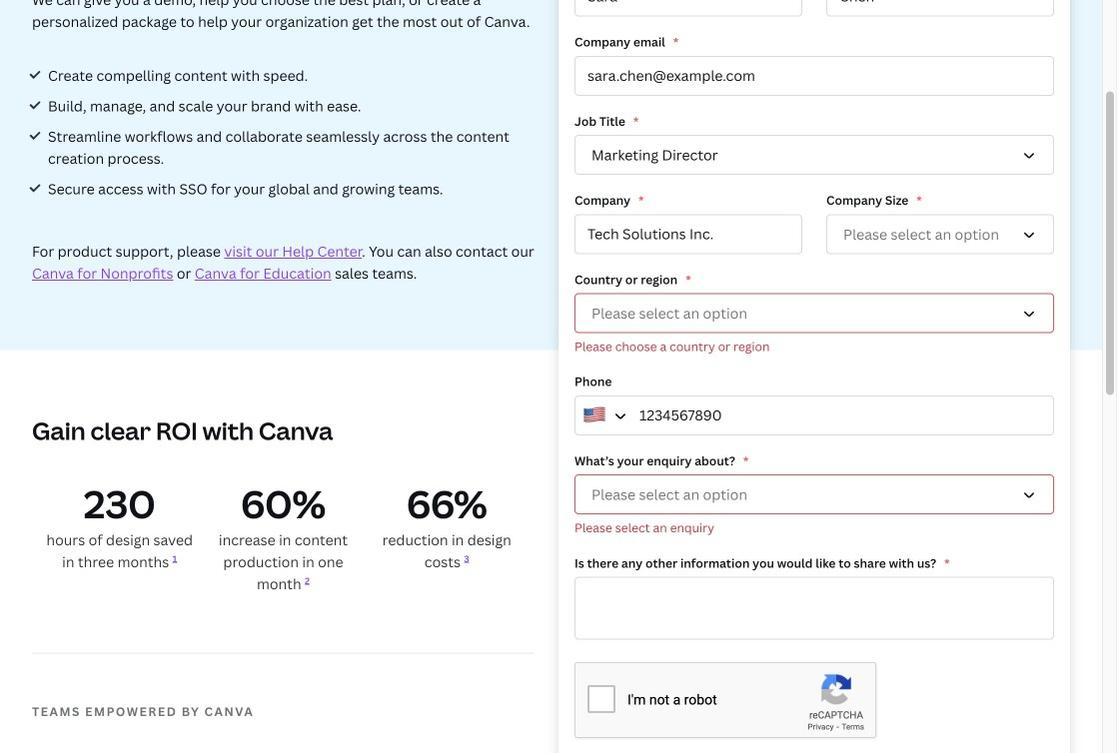 Task type: vqa. For each thing, say whether or not it's contained in the screenshot.
John 'text field'
yes



Task type: describe. For each thing, give the bounding box(es) containing it.
John text field
[[575, 0, 803, 17]]

Acme text field
[[575, 214, 803, 254]]



Task type: locate. For each thing, give the bounding box(es) containing it.
Cell phone number text field
[[575, 396, 1055, 436]]

None text field
[[575, 577, 1055, 640]]

john.smith@acme.com text field
[[575, 56, 1055, 96]]

Smith text field
[[827, 0, 1055, 17]]



